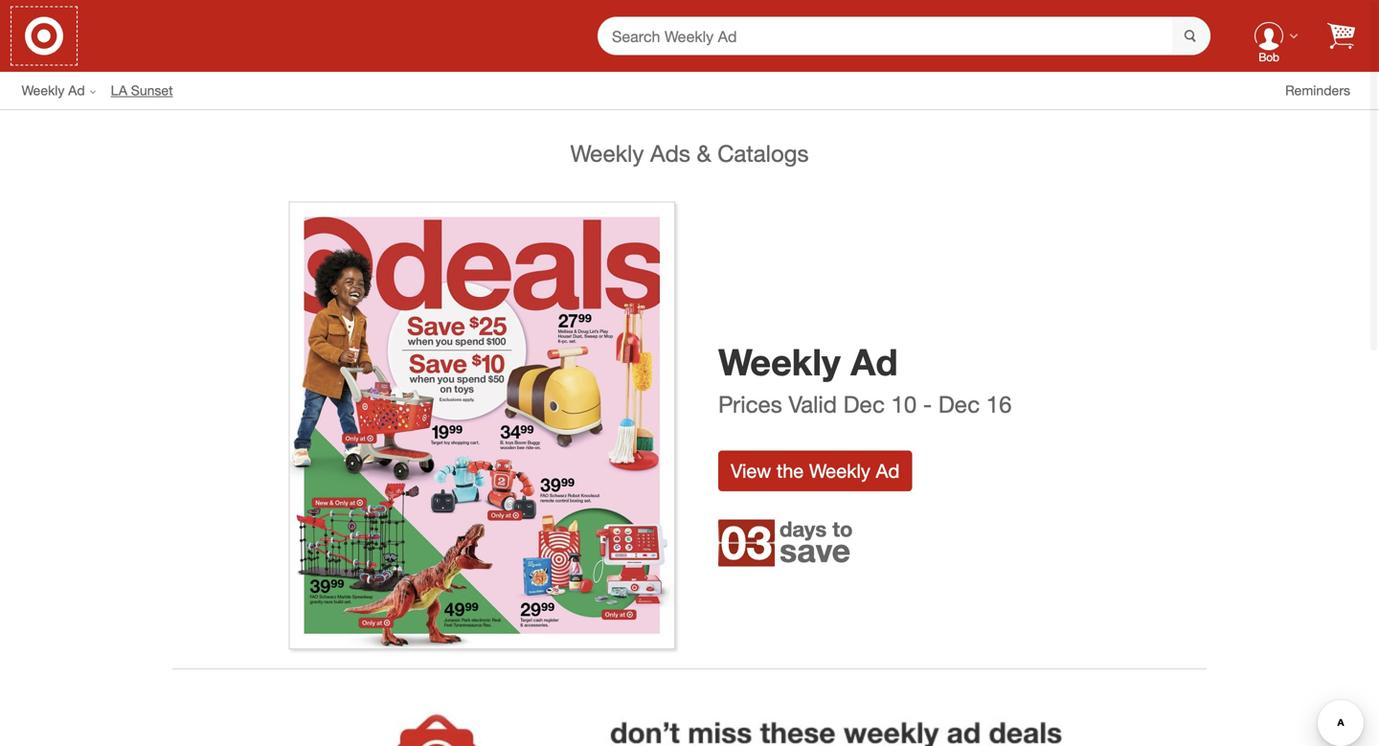 Task type: vqa. For each thing, say whether or not it's contained in the screenshot.
05 DAYS TO
no



Task type: locate. For each thing, give the bounding box(es) containing it.
weekly right the at the bottom of the page
[[809, 459, 871, 482]]

sunset
[[131, 82, 173, 99]]

dec
[[844, 390, 885, 418], [939, 390, 980, 418]]

weekly up prices
[[718, 340, 841, 384]]

10
[[891, 390, 917, 418]]

weekly for weekly ad
[[22, 82, 65, 99]]

reminders link
[[1286, 81, 1365, 100]]

weekly inside weekly ad prices valid dec 10 - dec 16
[[718, 340, 841, 384]]

1 horizontal spatial dec
[[939, 390, 980, 418]]

la
[[111, 82, 127, 99]]

bob
[[1259, 50, 1280, 64]]

form
[[598, 17, 1211, 57]]

weekly left ads
[[570, 139, 644, 167]]

0 horizontal spatial dec
[[844, 390, 885, 418]]

ad up 10
[[851, 340, 898, 384]]

ad inside weekly ad 'link'
[[68, 82, 85, 99]]

&
[[697, 139, 711, 167]]

ad inside the "view the weekly ad" button
[[876, 459, 900, 482]]

the
[[777, 459, 804, 482]]

weekly ad link
[[22, 81, 111, 100]]

ad inside weekly ad prices valid dec 10 - dec 16
[[851, 340, 898, 384]]

ad for weekly ad
[[68, 82, 85, 99]]

bob link
[[1240, 5, 1299, 66]]

1 vertical spatial ad
[[851, 340, 898, 384]]

weekly ad
[[22, 82, 85, 99]]

prices
[[718, 390, 782, 418]]

ad left the la
[[68, 82, 85, 99]]

weekly inside 'link'
[[22, 82, 65, 99]]

ad
[[68, 82, 85, 99], [851, 340, 898, 384], [876, 459, 900, 482]]

dec left 10
[[844, 390, 885, 418]]

2 vertical spatial ad
[[876, 459, 900, 482]]

03 days to
[[721, 514, 853, 570]]

ad down 10
[[876, 459, 900, 482]]

view the weekly ad button
[[718, 451, 912, 491]]

weekly down go to target.com "image"
[[22, 82, 65, 99]]

weekly
[[22, 82, 65, 99], [570, 139, 644, 167], [718, 340, 841, 384], [809, 459, 871, 482]]

la sunset
[[111, 82, 173, 99]]

2 dec from the left
[[939, 390, 980, 418]]

03
[[721, 514, 772, 570]]

1 dec from the left
[[844, 390, 885, 418]]

view your cart on target.com image
[[1328, 23, 1356, 49]]

0 vertical spatial ad
[[68, 82, 85, 99]]

dec right -
[[939, 390, 980, 418]]



Task type: describe. For each thing, give the bounding box(es) containing it.
la sunset link
[[111, 81, 187, 100]]

don't miss these weekly ad deals. you're busy. we'll remind you. sign up now. image
[[191, 670, 1189, 746]]

weekly ad prices valid dec 10 - dec 16
[[718, 340, 1012, 418]]

weekly for weekly ads & catalogs
[[570, 139, 644, 167]]

ad for weekly ad prices valid dec 10 - dec 16
[[851, 340, 898, 384]]

ads
[[651, 139, 691, 167]]

to
[[833, 516, 853, 542]]

catalogs
[[718, 139, 809, 167]]

view the weekly ad
[[731, 459, 900, 482]]

view the weekly ad image
[[289, 202, 675, 649]]

reminders
[[1286, 82, 1351, 99]]

days
[[780, 516, 827, 542]]

-
[[923, 390, 932, 418]]

view
[[731, 459, 772, 482]]

weekly for weekly ad prices valid dec 10 - dec 16
[[718, 340, 841, 384]]

go to target.com image
[[25, 17, 63, 55]]

16
[[987, 390, 1012, 418]]

valid
[[789, 390, 837, 418]]

weekly inside button
[[809, 459, 871, 482]]

weekly ads & catalogs
[[570, 139, 809, 167]]

Search Weekly Ad search field
[[598, 17, 1211, 57]]

save
[[780, 530, 851, 570]]



